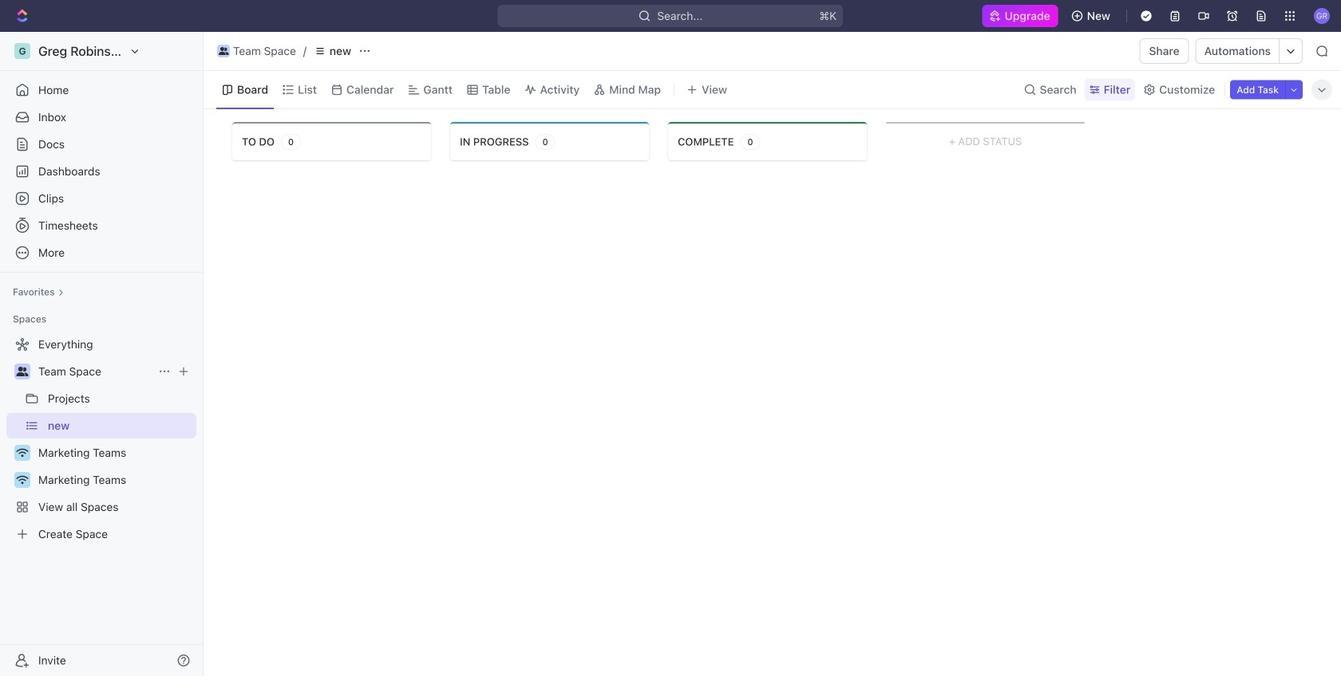 Task type: describe. For each thing, give the bounding box(es) containing it.
tree inside sidebar navigation
[[6, 332, 196, 548]]

user group image
[[219, 47, 228, 55]]

greg robinson's workspace, , element
[[14, 43, 30, 59]]

wifi image
[[16, 476, 28, 485]]



Task type: locate. For each thing, give the bounding box(es) containing it.
wifi image
[[16, 449, 28, 458]]

tree
[[6, 332, 196, 548]]

user group image
[[16, 367, 28, 377]]

sidebar navigation
[[0, 32, 207, 677]]



Task type: vqa. For each thing, say whether or not it's contained in the screenshot.
first wifi image
yes



